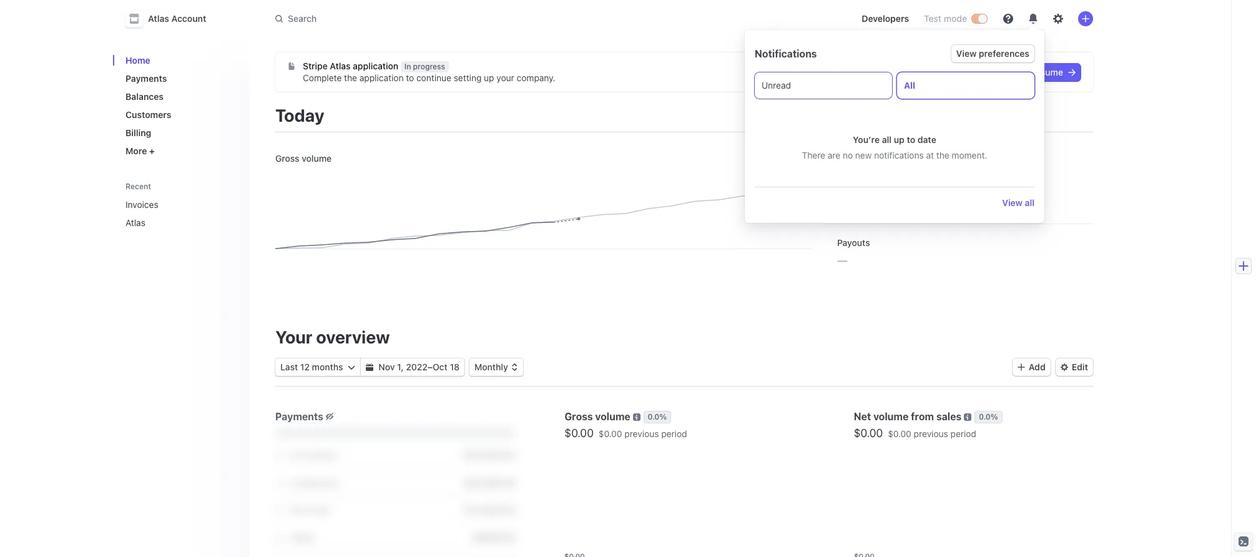 Task type: describe. For each thing, give the bounding box(es) containing it.
atlas inside the stripe atlas application in progress complete the application to continue setting up your company.
[[330, 61, 351, 71]]

18
[[450, 362, 460, 372]]

stripe
[[303, 61, 328, 71]]

recent
[[126, 182, 151, 191]]

add button
[[1013, 359, 1051, 376]]

the inside the stripe atlas application in progress complete the application to continue setting up your company.
[[344, 72, 357, 83]]

Search text field
[[268, 7, 620, 30]]

payments link
[[121, 68, 241, 89]]

balances link
[[121, 86, 241, 107]]

to inside you're all up to date there are no new notifications at the moment.
[[907, 134, 916, 145]]

balances
[[126, 91, 164, 102]]

up inside the stripe atlas application in progress complete the application to continue setting up your company.
[[484, 72, 494, 83]]

resume link
[[1026, 64, 1081, 81]]

overview
[[316, 327, 390, 347]]

1 vertical spatial gross
[[565, 411, 593, 422]]

+
[[149, 146, 155, 156]]

view for view all
[[1003, 197, 1023, 208]]

invoices
[[126, 199, 158, 210]]

0 horizontal spatial volume
[[302, 153, 332, 164]]

1 horizontal spatial svg image
[[366, 364, 374, 371]]

$5000.00
[[473, 532, 515, 543]]

nov
[[379, 362, 395, 372]]

atlas for atlas link
[[126, 217, 146, 228]]

setting
[[454, 72, 482, 83]]

net
[[854, 411, 872, 422]]

toolbar containing add
[[1013, 359, 1094, 376]]

test mode
[[925, 13, 968, 24]]

progress
[[413, 62, 445, 71]]

balance
[[858, 153, 891, 164]]

add
[[1029, 362, 1046, 372]]

$0.00 $0.00 previous period for gross volume
[[565, 427, 688, 440]]

info image
[[633, 414, 641, 421]]

home link
[[121, 50, 241, 71]]

home
[[126, 55, 150, 66]]

$0.00 $0.00 previous period for net volume from sales
[[854, 427, 977, 440]]

unread
[[762, 80, 792, 91]]

search
[[288, 13, 317, 24]]

settings image
[[1054, 14, 1064, 24]]

more
[[126, 146, 147, 156]]

usd balance
[[838, 153, 891, 164]]

2022
[[406, 362, 428, 372]]

last
[[280, 362, 298, 372]]

volume for info image
[[874, 411, 909, 422]]

view preferences link
[[952, 45, 1035, 62]]

payouts —
[[838, 237, 871, 267]]

$25,000.00
[[464, 449, 515, 460]]

12
[[300, 362, 310, 372]]

test
[[925, 13, 942, 24]]

all for view
[[1025, 197, 1035, 208]]

payments inside core navigation links element
[[126, 73, 167, 84]]

today
[[275, 105, 325, 126]]

volume for info icon on the right of page
[[596, 411, 631, 422]]

$22,000.00
[[464, 477, 515, 488]]

the inside you're all up to date there are no new notifications at the moment.
[[937, 150, 950, 161]]

in
[[405, 62, 411, 71]]

edit button
[[1056, 359, 1094, 376]]

at
[[927, 150, 935, 161]]

moment.
[[952, 150, 988, 161]]

–
[[428, 362, 433, 372]]

developers
[[862, 13, 910, 24]]

date
[[918, 134, 937, 145]]

up inside you're all up to date there are no new notifications at the moment.
[[894, 134, 905, 145]]

0 vertical spatial gross volume
[[275, 153, 332, 164]]

view all
[[1003, 197, 1035, 208]]

hidden image
[[326, 413, 333, 420]]

usd
[[838, 153, 856, 164]]

edit
[[1072, 362, 1089, 372]]

atlas for atlas account
[[148, 13, 169, 24]]

your overview
[[275, 327, 390, 347]]

1,
[[397, 362, 404, 372]]

new
[[856, 150, 872, 161]]

billing link
[[121, 122, 241, 143]]

nov 1, 2022 – oct 18
[[379, 362, 460, 372]]



Task type: vqa. For each thing, say whether or not it's contained in the screenshot.
details
no



Task type: locate. For each thing, give the bounding box(es) containing it.
last 12 months button
[[275, 359, 361, 376]]

all
[[883, 134, 892, 145], [1025, 197, 1035, 208]]

all
[[905, 80, 916, 91]]

0 horizontal spatial 0.0%
[[648, 412, 667, 422]]

1 vertical spatial view
[[1003, 197, 1023, 208]]

0 horizontal spatial period
[[662, 429, 688, 439]]

all inside you're all up to date there are no new notifications at the moment.
[[883, 134, 892, 145]]

info image
[[965, 414, 972, 421]]

payments left hidden 'image'
[[275, 411, 324, 422]]

volume right the "net"
[[874, 411, 909, 422]]

customers link
[[121, 104, 241, 125]]

1 period from the left
[[662, 429, 688, 439]]

atlas inside atlas link
[[126, 217, 146, 228]]

gross volume left info icon on the right of page
[[565, 411, 631, 422]]

tab list containing unread
[[755, 72, 1035, 99]]

help image
[[1004, 14, 1014, 24]]

$0.00 $0.00 previous period down from
[[854, 427, 977, 440]]

previous for gross volume
[[625, 429, 659, 439]]

previous down info icon on the right of page
[[625, 429, 659, 439]]

0 vertical spatial to
[[406, 72, 414, 83]]

svg image inside last 12 months popup button
[[348, 364, 356, 371]]

months
[[312, 362, 343, 372]]

last 12 months
[[280, 362, 343, 372]]

0 horizontal spatial gross
[[275, 153, 300, 164]]

1 vertical spatial all
[[1025, 197, 1035, 208]]

the
[[344, 72, 357, 83], [937, 150, 950, 161]]

developers link
[[857, 9, 915, 29]]

1 horizontal spatial atlas
[[148, 13, 169, 24]]

up up the notifications at top
[[894, 134, 905, 145]]

svg image for resume
[[1069, 69, 1076, 76]]

0.0% right info icon on the right of page
[[648, 412, 667, 422]]

0 vertical spatial payments
[[126, 73, 167, 84]]

unread button
[[755, 72, 893, 99]]

all button
[[898, 72, 1035, 99]]

view
[[957, 48, 977, 59], [1003, 197, 1023, 208]]

account
[[172, 13, 206, 24]]

there
[[802, 150, 826, 161]]

0 vertical spatial up
[[484, 72, 494, 83]]

sales
[[937, 411, 962, 422]]

0 horizontal spatial gross volume
[[275, 153, 332, 164]]

1 $0.00 $0.00 previous period from the left
[[565, 427, 688, 440]]

svg image right resume
[[1069, 69, 1076, 76]]

1 horizontal spatial view
[[1003, 197, 1023, 208]]

to
[[406, 72, 414, 83], [907, 134, 916, 145]]

0.0% for gross volume
[[648, 412, 667, 422]]

Search search field
[[268, 7, 620, 30]]

stripe atlas application in progress complete the application to continue setting up your company.
[[303, 61, 556, 83]]

core navigation links element
[[121, 50, 241, 161]]

0 vertical spatial application
[[353, 61, 399, 71]]

1 horizontal spatial to
[[907, 134, 916, 145]]

1 horizontal spatial period
[[951, 429, 977, 439]]

atlas account
[[148, 13, 206, 24]]

0 horizontal spatial up
[[484, 72, 494, 83]]

billing
[[126, 127, 151, 138]]

preferences
[[979, 48, 1030, 59]]

view for view preferences
[[957, 48, 977, 59]]

1 vertical spatial application
[[360, 72, 404, 83]]

0 horizontal spatial atlas
[[126, 217, 146, 228]]

atlas
[[148, 13, 169, 24], [330, 61, 351, 71], [126, 217, 146, 228]]

volume
[[302, 153, 332, 164], [596, 411, 631, 422], [874, 411, 909, 422]]

1 vertical spatial atlas
[[330, 61, 351, 71]]

svg image for last 12 months
[[348, 364, 356, 371]]

1 horizontal spatial gross
[[565, 411, 593, 422]]

period
[[662, 429, 688, 439], [951, 429, 977, 439]]

invoices link
[[121, 194, 223, 215]]

$15,000.00
[[464, 504, 515, 515]]

application left in
[[353, 61, 399, 71]]

you're
[[853, 134, 880, 145]]

resume
[[1031, 67, 1064, 77]]

1 horizontal spatial previous
[[914, 429, 949, 439]]

view all link
[[1003, 197, 1035, 208]]

atlas inside atlas account "button"
[[148, 13, 169, 24]]

recent navigation links element
[[113, 176, 251, 233]]

0 vertical spatial all
[[883, 134, 892, 145]]

0 horizontal spatial payments
[[126, 73, 167, 84]]

toolbar
[[1013, 359, 1094, 376]]

all for you're
[[883, 134, 892, 145]]

svg image right the months
[[348, 364, 356, 371]]

2 period from the left
[[951, 429, 977, 439]]

1 horizontal spatial payments
[[275, 411, 324, 422]]

1 previous from the left
[[625, 429, 659, 439]]

payments grid
[[275, 442, 515, 557]]

atlas down invoices
[[126, 217, 146, 228]]

gross volume down the today at the left of the page
[[275, 153, 332, 164]]

1 horizontal spatial all
[[1025, 197, 1035, 208]]

0.0% right info image
[[980, 412, 999, 422]]

from
[[912, 411, 935, 422]]

1 vertical spatial the
[[937, 150, 950, 161]]

1 vertical spatial up
[[894, 134, 905, 145]]

0 horizontal spatial to
[[406, 72, 414, 83]]

atlas left account
[[148, 13, 169, 24]]

1 horizontal spatial $0.00 $0.00 previous period
[[854, 427, 977, 440]]

0 vertical spatial atlas
[[148, 13, 169, 24]]

svg image
[[288, 63, 295, 70]]

$0.00 $0.00 previous period down info icon on the right of page
[[565, 427, 688, 440]]

atlas account button
[[126, 10, 219, 27]]

2 vertical spatial atlas
[[126, 217, 146, 228]]

svg image left nov
[[366, 364, 374, 371]]

0 horizontal spatial all
[[883, 134, 892, 145]]

customers
[[126, 109, 171, 120]]

more +
[[126, 146, 155, 156]]

notifications
[[875, 150, 924, 161]]

row
[[275, 552, 515, 557]]

0 vertical spatial view
[[957, 48, 977, 59]]

1 horizontal spatial up
[[894, 134, 905, 145]]

the right complete on the top left
[[344, 72, 357, 83]]

no
[[843, 150, 853, 161]]

0 vertical spatial gross
[[275, 153, 300, 164]]

are
[[828, 150, 841, 161]]

gross
[[275, 153, 300, 164], [565, 411, 593, 422]]

$0.00 $0.00 previous period
[[565, 427, 688, 440], [854, 427, 977, 440]]

previous
[[625, 429, 659, 439], [914, 429, 949, 439]]

net volume from sales
[[854, 411, 962, 422]]

previous for net volume from sales
[[914, 429, 949, 439]]

1 horizontal spatial volume
[[596, 411, 631, 422]]

1 horizontal spatial the
[[937, 150, 950, 161]]

period for gross volume
[[662, 429, 688, 439]]

0 horizontal spatial the
[[344, 72, 357, 83]]

2 $0.00 $0.00 previous period from the left
[[854, 427, 977, 440]]

gross down the today at the left of the page
[[275, 153, 300, 164]]

your
[[275, 327, 313, 347]]

payments
[[126, 73, 167, 84], [275, 411, 324, 422]]

0 horizontal spatial previous
[[625, 429, 659, 439]]

notifications
[[755, 48, 817, 59]]

$0.00
[[565, 427, 594, 440], [854, 427, 883, 440], [599, 429, 623, 439], [888, 429, 912, 439]]

recent element
[[113, 194, 251, 233]]

1 vertical spatial payments
[[275, 411, 324, 422]]

1 horizontal spatial gross volume
[[565, 411, 631, 422]]

figure
[[275, 187, 813, 249], [275, 187, 813, 249]]

svg image
[[1069, 69, 1076, 76], [348, 364, 356, 371], [366, 364, 374, 371]]

view preferences
[[957, 48, 1030, 59]]

0.0% for net volume from sales
[[980, 412, 999, 422]]

2 previous from the left
[[914, 429, 949, 439]]

1 0.0% from the left
[[648, 412, 667, 422]]

company.
[[517, 72, 556, 83]]

2 horizontal spatial svg image
[[1069, 69, 1076, 76]]

previous down from
[[914, 429, 949, 439]]

2 horizontal spatial atlas
[[330, 61, 351, 71]]

continue
[[417, 72, 452, 83]]

application left the continue
[[360, 72, 404, 83]]

payouts
[[838, 237, 871, 248]]

the right the at at the right top of the page
[[937, 150, 950, 161]]

0 vertical spatial the
[[344, 72, 357, 83]]

payments up balances
[[126, 73, 167, 84]]

2 horizontal spatial volume
[[874, 411, 909, 422]]

up left your
[[484, 72, 494, 83]]

you're all up to date there are no new notifications at the moment.
[[802, 134, 988, 161]]

0 horizontal spatial svg image
[[348, 364, 356, 371]]

complete
[[303, 72, 342, 83]]

to inside the stripe atlas application in progress complete the application to continue setting up your company.
[[406, 72, 414, 83]]

svg image inside resume link
[[1069, 69, 1076, 76]]

up
[[484, 72, 494, 83], [894, 134, 905, 145]]

0.0%
[[648, 412, 667, 422], [980, 412, 999, 422]]

1 vertical spatial gross volume
[[565, 411, 631, 422]]

atlas link
[[121, 212, 223, 233]]

to down in
[[406, 72, 414, 83]]

2 0.0% from the left
[[980, 412, 999, 422]]

1 horizontal spatial 0.0%
[[980, 412, 999, 422]]

tab list
[[755, 72, 1035, 99]]

volume down the today at the left of the page
[[302, 153, 332, 164]]

1 vertical spatial to
[[907, 134, 916, 145]]

gross volume
[[275, 153, 332, 164], [565, 411, 631, 422]]

oct
[[433, 362, 448, 372]]

0 horizontal spatial view
[[957, 48, 977, 59]]

volume left info icon on the right of page
[[596, 411, 631, 422]]

—
[[838, 253, 848, 267]]

your
[[497, 72, 515, 83]]

atlas up complete on the top left
[[330, 61, 351, 71]]

period for net volume from sales
[[951, 429, 977, 439]]

gross left info icon on the right of page
[[565, 411, 593, 422]]

to left the date
[[907, 134, 916, 145]]

0 horizontal spatial $0.00 $0.00 previous period
[[565, 427, 688, 440]]

mode
[[944, 13, 968, 24]]



